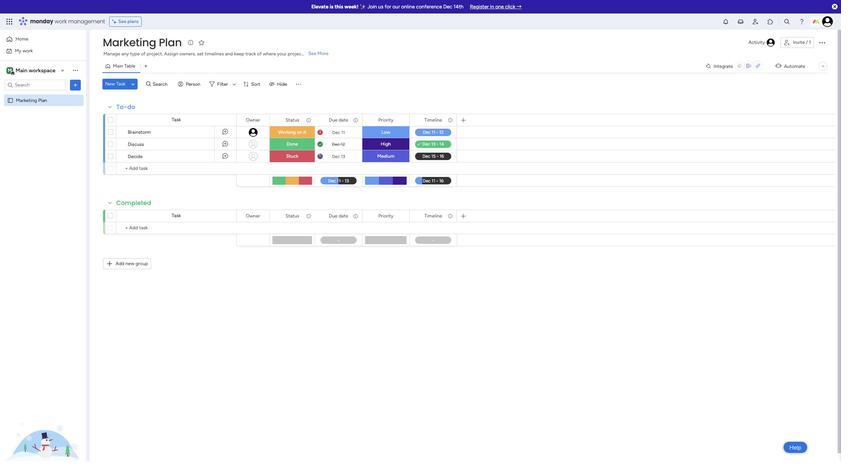 Task type: locate. For each thing, give the bounding box(es) containing it.
see inside see more link
[[308, 51, 316, 56]]

1 due date from the top
[[329, 117, 348, 123]]

timeline for to-do
[[425, 117, 442, 123]]

due date field for to-do
[[327, 116, 350, 124]]

1 due from the top
[[329, 117, 338, 123]]

new
[[126, 261, 134, 267]]

sort button
[[240, 79, 264, 90]]

v2 overdue deadline image
[[318, 129, 323, 136]]

To-do field
[[115, 103, 137, 112]]

1 date from the top
[[339, 117, 348, 123]]

dec left 11
[[332, 130, 340, 135]]

marketing plan up type
[[103, 35, 182, 50]]

1 vertical spatial status field
[[284, 213, 301, 220]]

elevate is this week! ✨ join us for our online conference dec 14th
[[311, 4, 464, 10]]

project
[[288, 51, 303, 57]]

priority field for to-do
[[377, 116, 395, 124]]

option
[[0, 94, 86, 96]]

1 owner from the top
[[246, 117, 260, 123]]

timeline for completed
[[425, 213, 442, 219]]

main inside button
[[113, 63, 123, 69]]

0 horizontal spatial plan
[[38, 98, 47, 103]]

add to favorites image
[[198, 39, 205, 46]]

1 horizontal spatial main
[[113, 63, 123, 69]]

v2 search image
[[146, 80, 151, 88]]

main for main workspace
[[16, 67, 27, 74]]

integrate
[[714, 63, 733, 69]]

0 horizontal spatial main
[[16, 67, 27, 74]]

1 horizontal spatial of
[[257, 51, 262, 57]]

0 vertical spatial due
[[329, 117, 338, 123]]

dec for dec 11
[[332, 130, 340, 135]]

1 horizontal spatial marketing
[[103, 35, 156, 50]]

2 of from the left
[[257, 51, 262, 57]]

2 status field from the top
[[284, 213, 301, 220]]

1 vertical spatial timeline field
[[423, 213, 444, 220]]

1 vertical spatial status
[[286, 213, 299, 219]]

2 date from the top
[[339, 213, 348, 219]]

conference
[[416, 4, 442, 10]]

marketing plan down search in workspace field
[[16, 98, 47, 103]]

column information image
[[353, 118, 358, 123], [448, 118, 453, 123], [353, 214, 358, 219]]

on
[[297, 130, 302, 135]]

activity button
[[746, 37, 778, 48]]

discuss
[[128, 142, 144, 147]]

project.
[[147, 51, 163, 57]]

dec for dec 12
[[332, 142, 340, 147]]

hide button
[[266, 79, 291, 90]]

work for my
[[23, 48, 33, 54]]

table
[[124, 63, 135, 69]]

Marketing Plan field
[[101, 35, 184, 50]]

0 vertical spatial work
[[55, 18, 67, 25]]

2 + add task text field from the top
[[120, 224, 233, 232]]

options image
[[818, 39, 826, 47], [72, 82, 79, 88], [306, 114, 310, 126], [400, 114, 405, 126], [260, 211, 265, 222], [353, 211, 357, 222], [447, 211, 452, 222]]

see plans button
[[109, 17, 142, 27]]

1 vertical spatial task
[[172, 117, 181, 123]]

1 vertical spatial marketing
[[16, 98, 37, 103]]

1 vertical spatial marketing plan
[[16, 98, 47, 103]]

0 vertical spatial see
[[118, 19, 126, 24]]

date for to-do
[[339, 117, 348, 123]]

/
[[806, 40, 808, 45]]

2 priority from the top
[[378, 213, 394, 219]]

2 timeline field from the top
[[423, 213, 444, 220]]

priority for completed
[[378, 213, 394, 219]]

due date for to-do
[[329, 117, 348, 123]]

see left more
[[308, 51, 316, 56]]

collapse board header image
[[821, 64, 826, 69]]

plan
[[159, 35, 182, 50], [38, 98, 47, 103]]

1 vertical spatial owner
[[246, 213, 260, 219]]

1 priority field from the top
[[377, 116, 395, 124]]

0 vertical spatial date
[[339, 117, 348, 123]]

filter
[[217, 81, 228, 87]]

of
[[141, 51, 145, 57], [257, 51, 262, 57]]

dec left 13
[[332, 154, 340, 159]]

0 vertical spatial status
[[286, 117, 299, 123]]

hide
[[277, 81, 287, 87]]

task for to-do
[[172, 117, 181, 123]]

see
[[118, 19, 126, 24], [308, 51, 316, 56]]

1 priority from the top
[[378, 117, 394, 123]]

1 vertical spatial due date
[[329, 213, 348, 219]]

join
[[368, 4, 377, 10]]

1 vertical spatial + add task text field
[[120, 224, 233, 232]]

dec
[[443, 4, 452, 10], [332, 130, 340, 135], [332, 142, 340, 147], [332, 154, 340, 159]]

autopilot image
[[776, 62, 782, 70]]

1 horizontal spatial see
[[308, 51, 316, 56]]

2 priority field from the top
[[377, 213, 395, 220]]

0 horizontal spatial of
[[141, 51, 145, 57]]

0 vertical spatial priority field
[[377, 116, 395, 124]]

of right track
[[257, 51, 262, 57]]

priority
[[378, 117, 394, 123], [378, 213, 394, 219]]

management
[[68, 18, 105, 25]]

priority for to-do
[[378, 117, 394, 123]]

options image
[[260, 114, 265, 126], [353, 114, 357, 126], [447, 114, 452, 126], [306, 211, 310, 222]]

help
[[790, 445, 802, 451]]

angle down image
[[131, 82, 135, 87]]

1 vertical spatial see
[[308, 51, 316, 56]]

options image for due date
[[353, 114, 357, 126]]

see inside see plans button
[[118, 19, 126, 24]]

column information image
[[306, 118, 311, 123], [306, 214, 311, 219], [448, 214, 453, 219]]

0 vertical spatial timeline
[[425, 117, 442, 123]]

add
[[116, 261, 124, 267]]

main for main table
[[113, 63, 123, 69]]

1 vertical spatial priority
[[378, 213, 394, 219]]

1 horizontal spatial plan
[[159, 35, 182, 50]]

1 vertical spatial timeline
[[425, 213, 442, 219]]

main inside workspace selection element
[[16, 67, 27, 74]]

1 vertical spatial owner field
[[244, 213, 262, 220]]

1 vertical spatial priority field
[[377, 213, 395, 220]]

main right workspace image
[[16, 67, 27, 74]]

status
[[286, 117, 299, 123], [286, 213, 299, 219]]

where
[[263, 51, 276, 57]]

brainstorm
[[128, 130, 151, 135]]

new
[[105, 81, 115, 87]]

1 vertical spatial due
[[329, 213, 338, 219]]

date
[[339, 117, 348, 123], [339, 213, 348, 219]]

1 status from the top
[[286, 117, 299, 123]]

task for completed
[[172, 213, 181, 219]]

workspace selection element
[[6, 66, 56, 75]]

main
[[113, 63, 123, 69], [16, 67, 27, 74]]

2 due from the top
[[329, 213, 338, 219]]

dec left 12
[[332, 142, 340, 147]]

work
[[55, 18, 67, 25], [23, 48, 33, 54]]

1 horizontal spatial work
[[55, 18, 67, 25]]

dec 11
[[332, 130, 345, 135]]

task
[[116, 81, 125, 87], [172, 117, 181, 123], [172, 213, 181, 219]]

activity
[[749, 40, 765, 45]]

0 horizontal spatial marketing
[[16, 98, 37, 103]]

2 owner field from the top
[[244, 213, 262, 220]]

2 due date field from the top
[[327, 213, 350, 220]]

marketing plan
[[103, 35, 182, 50], [16, 98, 47, 103]]

invite
[[793, 40, 805, 45]]

column information image for completed
[[353, 214, 358, 219]]

due date for completed
[[329, 213, 348, 219]]

0 horizontal spatial see
[[118, 19, 126, 24]]

1 vertical spatial date
[[339, 213, 348, 219]]

options image for status
[[306, 211, 310, 222]]

lottie animation element
[[0, 393, 86, 462]]

2 due date from the top
[[329, 213, 348, 219]]

marketing inside "list box"
[[16, 98, 37, 103]]

0 vertical spatial + add task text field
[[120, 165, 233, 173]]

0 horizontal spatial work
[[23, 48, 33, 54]]

0 vertical spatial task
[[116, 81, 125, 87]]

1 due date field from the top
[[327, 116, 350, 124]]

main left table
[[113, 63, 123, 69]]

0 vertical spatial due date field
[[327, 116, 350, 124]]

owner
[[246, 117, 260, 123], [246, 213, 260, 219]]

options image for timeline
[[447, 114, 452, 126]]

0 vertical spatial marketing plan
[[103, 35, 182, 50]]

2 status from the top
[[286, 213, 299, 219]]

done
[[287, 141, 298, 147]]

main table
[[113, 63, 135, 69]]

public board image
[[7, 97, 14, 104]]

help button
[[784, 442, 808, 453]]

work inside button
[[23, 48, 33, 54]]

work right monday
[[55, 18, 67, 25]]

due date
[[329, 117, 348, 123], [329, 213, 348, 219]]

plan down search in workspace field
[[38, 98, 47, 103]]

help image
[[799, 18, 805, 25]]

2 timeline from the top
[[425, 213, 442, 219]]

+ Add task text field
[[120, 165, 233, 173], [120, 224, 233, 232]]

show board description image
[[187, 39, 195, 46]]

1 timeline from the top
[[425, 117, 442, 123]]

plan up assign
[[159, 35, 182, 50]]

track
[[245, 51, 256, 57]]

2 owner from the top
[[246, 213, 260, 219]]

→
[[517, 4, 522, 10]]

marketing up any
[[103, 35, 156, 50]]

0 vertical spatial due date
[[329, 117, 348, 123]]

inbox image
[[738, 18, 744, 25]]

my work
[[15, 48, 33, 54]]

11
[[341, 130, 345, 135]]

type
[[130, 51, 140, 57]]

work right the 'my'
[[23, 48, 33, 54]]

it
[[304, 130, 306, 135]]

0 vertical spatial priority
[[378, 117, 394, 123]]

Owner field
[[244, 116, 262, 124], [244, 213, 262, 220]]

timeline field for to-do
[[423, 116, 444, 124]]

1 vertical spatial due date field
[[327, 213, 350, 220]]

to-
[[116, 103, 127, 111]]

plans
[[127, 19, 139, 24]]

2 vertical spatial task
[[172, 213, 181, 219]]

marketing right public board icon
[[16, 98, 37, 103]]

of right type
[[141, 51, 145, 57]]

0 vertical spatial status field
[[284, 116, 301, 124]]

0 vertical spatial timeline field
[[423, 116, 444, 124]]

0 horizontal spatial marketing plan
[[16, 98, 47, 103]]

timeline field for completed
[[423, 213, 444, 220]]

1 timeline field from the top
[[423, 116, 444, 124]]

see for see plans
[[118, 19, 126, 24]]

1 owner field from the top
[[244, 116, 262, 124]]

do
[[127, 103, 135, 111]]

1 vertical spatial work
[[23, 48, 33, 54]]

0 vertical spatial owner
[[246, 117, 260, 123]]

Timeline field
[[423, 116, 444, 124], [423, 213, 444, 220]]

my work button
[[4, 45, 73, 56]]

1 vertical spatial plan
[[38, 98, 47, 103]]

0 vertical spatial owner field
[[244, 116, 262, 124]]

new task
[[105, 81, 125, 87]]

see left plans
[[118, 19, 126, 24]]

Due date field
[[327, 116, 350, 124], [327, 213, 350, 220]]

Status field
[[284, 116, 301, 124], [284, 213, 301, 220]]

1 horizontal spatial marketing plan
[[103, 35, 182, 50]]

0 vertical spatial marketing
[[103, 35, 156, 50]]

dapulse integrations image
[[706, 64, 711, 69]]

column information image for to-do
[[353, 118, 358, 123]]

Priority field
[[377, 116, 395, 124], [377, 213, 395, 220]]



Task type: describe. For each thing, give the bounding box(es) containing it.
for
[[385, 4, 391, 10]]

this
[[335, 4, 343, 10]]

1 + add task text field from the top
[[120, 165, 233, 173]]

priority field for completed
[[377, 213, 395, 220]]

12
[[341, 142, 345, 147]]

online
[[401, 4, 415, 10]]

main table button
[[102, 61, 140, 72]]

your
[[277, 51, 287, 57]]

dapulse checkmark sign image
[[417, 141, 421, 149]]

add new group
[[116, 261, 148, 267]]

low
[[382, 130, 390, 135]]

invite / 1
[[793, 40, 811, 45]]

completed
[[116, 199, 151, 207]]

monday work management
[[30, 18, 105, 25]]

assign
[[164, 51, 178, 57]]

add view image
[[145, 64, 147, 69]]

status for second status field
[[286, 213, 299, 219]]

notifications image
[[723, 18, 729, 25]]

set
[[197, 51, 204, 57]]

manage any type of project. assign owners, set timelines and keep track of where your project stands.
[[103, 51, 319, 57]]

to-do
[[116, 103, 135, 111]]

click
[[505, 4, 515, 10]]

week!
[[345, 4, 359, 10]]

my
[[15, 48, 21, 54]]

see more link
[[308, 50, 329, 57]]

1 status field from the top
[[284, 116, 301, 124]]

one
[[495, 4, 504, 10]]

see for see more
[[308, 51, 316, 56]]

owner for 1st owner 'field' from the bottom of the page
[[246, 213, 260, 219]]

is
[[330, 4, 333, 10]]

home button
[[4, 34, 73, 45]]

register
[[470, 4, 489, 10]]

decide
[[128, 154, 143, 160]]

dec left 14th
[[443, 4, 452, 10]]

keep
[[234, 51, 244, 57]]

due for to-do
[[329, 117, 338, 123]]

christina overa image
[[822, 16, 833, 27]]

working on it
[[278, 130, 306, 135]]

our
[[393, 4, 400, 10]]

workspace options image
[[72, 67, 79, 74]]

owner for 1st owner 'field' from the top
[[246, 117, 260, 123]]

marketing plan list box
[[0, 93, 86, 197]]

status for 1st status field
[[286, 117, 299, 123]]

group
[[136, 261, 148, 267]]

0 vertical spatial plan
[[159, 35, 182, 50]]

Search field
[[151, 79, 171, 89]]

timelines
[[205, 51, 224, 57]]

work for monday
[[55, 18, 67, 25]]

see plans
[[118, 19, 139, 24]]

dec for dec 13
[[332, 154, 340, 159]]

13
[[341, 154, 345, 159]]

menu image
[[295, 81, 302, 88]]

add new group button
[[103, 259, 151, 270]]

✨
[[360, 4, 366, 10]]

person
[[186, 81, 200, 87]]

14th
[[454, 4, 464, 10]]

monday
[[30, 18, 53, 25]]

stuck
[[286, 154, 298, 159]]

see more
[[308, 51, 329, 56]]

m
[[8, 67, 12, 73]]

1
[[809, 40, 811, 45]]

more
[[318, 51, 329, 56]]

date for completed
[[339, 213, 348, 219]]

search everything image
[[784, 18, 791, 25]]

v2 done deadline image
[[318, 141, 323, 148]]

Search in workspace field
[[14, 81, 56, 89]]

invite / 1 button
[[781, 37, 814, 48]]

register in one click →
[[470, 4, 522, 10]]

apps image
[[767, 18, 774, 25]]

high
[[381, 141, 391, 147]]

elevate
[[311, 4, 329, 10]]

sort
[[251, 81, 260, 87]]

us
[[378, 4, 384, 10]]

workspace
[[29, 67, 55, 74]]

workspace image
[[6, 67, 13, 74]]

1 of from the left
[[141, 51, 145, 57]]

invite members image
[[752, 18, 759, 25]]

stands.
[[304, 51, 319, 57]]

due date field for completed
[[327, 213, 350, 220]]

working
[[278, 130, 296, 135]]

in
[[490, 4, 494, 10]]

marketing plan inside the marketing plan "list box"
[[16, 98, 47, 103]]

task inside new task button
[[116, 81, 125, 87]]

filter button
[[206, 79, 238, 90]]

dec 12
[[332, 142, 345, 147]]

new task button
[[102, 79, 128, 90]]

medium
[[377, 154, 395, 159]]

owners,
[[179, 51, 196, 57]]

due for completed
[[329, 213, 338, 219]]

dec 13
[[332, 154, 345, 159]]

select product image
[[6, 18, 13, 25]]

person button
[[175, 79, 204, 90]]

register in one click → link
[[470, 4, 522, 10]]

Completed field
[[115, 199, 153, 208]]

and
[[225, 51, 233, 57]]

lottie animation image
[[0, 393, 86, 462]]

main workspace
[[16, 67, 55, 74]]

automate
[[784, 63, 805, 69]]

any
[[121, 51, 129, 57]]

manage
[[103, 51, 120, 57]]

arrow down image
[[230, 80, 238, 88]]

plan inside the marketing plan "list box"
[[38, 98, 47, 103]]



Task type: vqa. For each thing, say whether or not it's contained in the screenshot.
Enable to the right
no



